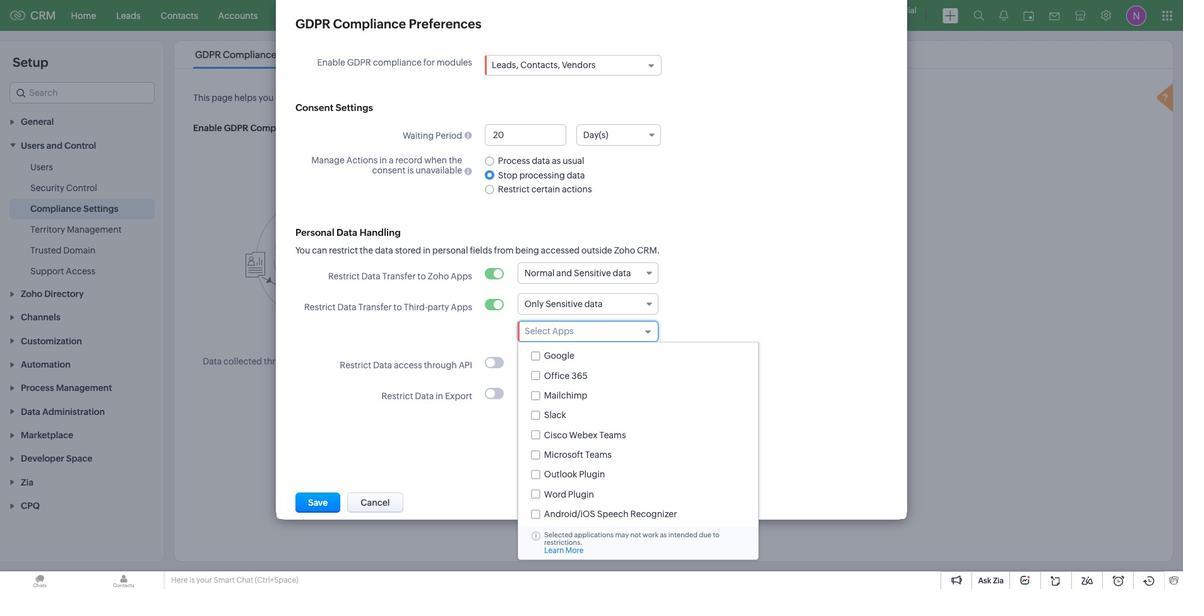 Task type: vqa. For each thing, say whether or not it's contained in the screenshot.
modules
yes



Task type: describe. For each thing, give the bounding box(es) containing it.
0 horizontal spatial zoho
[[428, 272, 449, 282]]

more inside data collection data collected through various sources will be captured know more
[[318, 367, 339, 377]]

restrict data transfer to zoho apps
[[328, 272, 472, 282]]

calls
[[422, 10, 442, 21]]

not
[[630, 532, 641, 539]]

trusted domain
[[30, 245, 95, 256]]

restrict for restrict data transfer to zoho apps
[[328, 272, 360, 282]]

process
[[462, 93, 494, 103]]

third-
[[404, 302, 428, 313]]

customers up day(s) in the top of the page
[[584, 93, 628, 103]]

gdpr up want
[[347, 57, 371, 68]]

handle
[[688, 359, 717, 369]]

restrict certain actions
[[498, 184, 592, 195]]

google
[[544, 351, 575, 361]]

sources
[[330, 357, 362, 367]]

chat
[[236, 576, 253, 585]]

decide
[[275, 93, 304, 103]]

gdpr compliance
[[195, 49, 277, 60]]

collected
[[224, 357, 262, 367]]

data inside data request handle data requests of customers inside crm know more
[[719, 359, 737, 369]]

data left access
[[373, 361, 392, 371]]

stored
[[395, 246, 421, 256]]

various
[[299, 357, 329, 367]]

consent
[[372, 165, 406, 176]]

signals element
[[992, 0, 1016, 31]]

data up stop processing data
[[532, 156, 550, 166]]

captured
[[392, 357, 430, 367]]

actions
[[346, 155, 378, 165]]

this
[[193, 93, 210, 103]]

transfer for zoho
[[382, 272, 416, 282]]

collection
[[304, 340, 351, 350]]

help image
[[1154, 82, 1180, 116]]

and for users and control
[[46, 141, 62, 151]]

a
[[389, 155, 394, 165]]

control inside region
[[66, 183, 97, 193]]

leads, contacts, vendors
[[492, 60, 596, 70]]

period
[[436, 130, 462, 141]]

speech
[[597, 510, 629, 520]]

to inside selected applications may not work as intended due to restrictions. learn more
[[713, 532, 720, 539]]

users and control button
[[0, 133, 164, 157]]

profile element
[[1119, 0, 1154, 31]]

1 you from the left
[[259, 93, 274, 103]]

outlook plugin
[[544, 470, 605, 480]]

organization.
[[752, 93, 806, 103]]

data down 'handling'
[[375, 246, 393, 256]]

intended
[[669, 532, 698, 539]]

be
[[380, 357, 390, 367]]

crm for data processing
[[627, 358, 647, 368]]

video
[[561, 438, 583, 448]]

Normal and Sensitive data field
[[518, 263, 658, 284]]

home link
[[61, 0, 106, 31]]

day(s)
[[583, 130, 608, 140]]

enterprise-trial upgrade
[[859, 6, 917, 25]]

1 horizontal spatial your
[[564, 93, 582, 103]]

0 horizontal spatial crm
[[30, 9, 56, 22]]

enable for enable gdpr compliance settings
[[193, 123, 222, 133]]

certain
[[531, 184, 560, 195]]

users and control
[[21, 141, 96, 151]]

contacts image
[[84, 572, 164, 590]]

support access
[[30, 266, 95, 276]]

to right want
[[364, 93, 373, 103]]

when
[[424, 155, 447, 165]]

home
[[71, 10, 96, 21]]

0 horizontal spatial your
[[196, 576, 212, 585]]

enable for enable gdpr compliance for modules
[[317, 57, 345, 68]]

users for users and control
[[21, 141, 44, 151]]

selected applications may not work as intended due to restrictions. learn more
[[544, 532, 720, 556]]

fields
[[470, 246, 492, 256]]

crm for data request
[[858, 359, 878, 369]]

to left "comply"
[[630, 93, 638, 103]]

consent
[[296, 102, 334, 113]]

data down leads, contacts, vendors
[[534, 93, 552, 103]]

leads
[[116, 10, 141, 21]]

compliance
[[373, 57, 422, 68]]

is inside manage actions in a record when the consent is unavailable
[[407, 165, 414, 176]]

1 vertical spatial sensitive
[[546, 299, 583, 309]]

more for data processing
[[551, 368, 573, 378]]

calendar image
[[1024, 10, 1034, 21]]

waiting period
[[403, 130, 462, 141]]

work
[[643, 532, 659, 539]]

microsoft teams
[[544, 450, 612, 460]]

usual
[[563, 156, 584, 166]]

data inside "data processing manage personal data of customers inside crm know more"
[[513, 341, 534, 352]]

customers for data processing
[[555, 358, 599, 368]]

cisco webex teams
[[544, 430, 626, 441]]

manage inside "data processing manage personal data of customers inside crm know more"
[[452, 358, 486, 368]]

trusted
[[30, 245, 62, 256]]

1 horizontal spatial in
[[423, 246, 431, 256]]

in for data
[[436, 392, 443, 402]]

will
[[364, 357, 378, 367]]

restrict data access through api
[[340, 361, 472, 371]]

zia
[[993, 577, 1004, 586]]

data request handle data requests of customers inside crm know more
[[688, 342, 878, 379]]

of for data processing
[[545, 358, 553, 368]]

tasks
[[321, 10, 343, 21]]

1 horizontal spatial and
[[445, 93, 460, 103]]

1 vertical spatial for
[[718, 93, 730, 103]]

in for actions
[[380, 155, 387, 165]]

1 vertical spatial personal
[[432, 246, 468, 256]]

transfer for third-
[[358, 302, 392, 313]]

selected
[[544, 532, 573, 539]]

users and control region
[[0, 157, 164, 282]]

leads,
[[492, 60, 519, 70]]

meetings
[[363, 10, 401, 21]]

gdpr down helps
[[224, 123, 248, 133]]

manage inside manage actions in a record when the consent is unavailable
[[312, 155, 345, 165]]

contacts
[[161, 10, 198, 21]]

security control
[[30, 183, 97, 193]]

know for data processing
[[526, 368, 550, 378]]

cisco
[[544, 430, 567, 441]]

support access link
[[30, 265, 95, 278]]

create menu image
[[943, 8, 959, 23]]

only sensitive data
[[525, 299, 603, 309]]

request
[[776, 342, 813, 352]]

data left export
[[415, 392, 434, 402]]

0 vertical spatial sensitive
[[574, 268, 611, 278]]

here is your smart chat (ctrl+space)
[[171, 576, 299, 585]]

gdpr up this
[[195, 49, 221, 60]]

access
[[66, 266, 95, 276]]

actions
[[562, 184, 592, 195]]

of for data request
[[776, 359, 785, 369]]

data processing manage personal data of customers inside crm know more
[[452, 341, 647, 378]]

upgrade
[[870, 16, 906, 25]]



Task type: locate. For each thing, give the bounding box(es) containing it.
leads link
[[106, 0, 151, 31]]

0 vertical spatial as
[[552, 156, 561, 166]]

1 vertical spatial the
[[360, 246, 373, 256]]

inside for request
[[832, 359, 856, 369]]

2 horizontal spatial enable
[[497, 409, 526, 419]]

how
[[306, 93, 323, 103]]

due
[[699, 532, 712, 539]]

0 vertical spatial is
[[407, 165, 414, 176]]

2 horizontal spatial crm
[[858, 359, 878, 369]]

2 horizontal spatial know
[[760, 369, 783, 379]]

record
[[395, 155, 422, 165]]

compliance inside button
[[553, 409, 604, 419]]

data
[[337, 227, 357, 238], [362, 272, 380, 282], [338, 302, 356, 313], [282, 340, 302, 350], [513, 341, 534, 352], [753, 342, 774, 352], [203, 357, 222, 367], [373, 361, 392, 371], [415, 392, 434, 402]]

restrict for restrict data transfer to third-party apps
[[304, 302, 336, 313]]

the right when
[[449, 155, 462, 165]]

management
[[67, 225, 122, 235]]

enterprise-
[[859, 6, 901, 15]]

outlook
[[544, 470, 577, 480]]

personal
[[296, 227, 334, 238]]

2 you from the left
[[325, 93, 340, 103]]

trusted domain link
[[30, 244, 95, 257]]

your
[[564, 93, 582, 103], [731, 93, 750, 103], [196, 576, 212, 585]]

know for data request
[[760, 369, 783, 379]]

users link
[[30, 161, 53, 173]]

deals link
[[268, 0, 311, 31]]

more
[[318, 367, 339, 377], [551, 368, 573, 378], [785, 369, 806, 379]]

restrict down restrict data access through api
[[382, 392, 413, 402]]

1 horizontal spatial as
[[660, 532, 667, 539]]

and up users link at the top left of page
[[46, 141, 62, 151]]

the inside manage actions in a record when the consent is unavailable
[[449, 155, 462, 165]]

data up requests
[[753, 342, 774, 352]]

settings inside users and control region
[[83, 204, 118, 214]]

2 vertical spatial apps
[[552, 326, 574, 337]]

1 horizontal spatial zoho
[[614, 246, 635, 256]]

webex
[[569, 430, 598, 441]]

users for users
[[30, 162, 53, 172]]

calls link
[[412, 0, 452, 31]]

teams down cisco webex teams
[[585, 450, 612, 460]]

0 horizontal spatial more
[[318, 367, 339, 377]]

of down leads, contacts, vendors
[[554, 93, 562, 103]]

meetings link
[[353, 0, 412, 31]]

support
[[30, 266, 64, 276]]

as right work
[[660, 532, 667, 539]]

data left collected
[[203, 357, 222, 367]]

contacts,
[[520, 60, 560, 70]]

office
[[544, 371, 570, 381]]

the down 'handling'
[[360, 246, 373, 256]]

process
[[498, 156, 530, 166]]

your left organization.
[[731, 93, 750, 103]]

1 horizontal spatial settings
[[336, 102, 373, 113]]

microsoft
[[544, 450, 583, 460]]

zoho left crm.
[[614, 246, 635, 256]]

0 horizontal spatial know
[[293, 367, 316, 377]]

users up the security
[[30, 162, 53, 172]]

transfer down restrict data transfer to zoho apps
[[358, 302, 392, 313]]

inside for processing
[[600, 358, 625, 368]]

know
[[293, 367, 316, 377], [526, 368, 550, 378], [760, 369, 783, 379]]

to
[[364, 93, 373, 103], [630, 93, 638, 103], [418, 272, 426, 282], [394, 302, 402, 313], [713, 532, 720, 539]]

territory management link
[[30, 223, 122, 236]]

plugin down "microsoft teams" at the bottom of page
[[579, 470, 605, 480]]

settings
[[303, 123, 337, 133]]

0 vertical spatial for
[[423, 57, 435, 68]]

know down 'request'
[[760, 369, 783, 379]]

outside
[[582, 246, 612, 256]]

and for normal and sensitive data
[[557, 268, 572, 278]]

tasks link
[[311, 0, 353, 31]]

0 horizontal spatial is
[[189, 576, 195, 585]]

1 horizontal spatial know
[[526, 368, 550, 378]]

data up restrict
[[337, 227, 357, 238]]

manage up export
[[452, 358, 486, 368]]

of up office
[[545, 358, 553, 368]]

in inside manage actions in a record when the consent is unavailable
[[380, 155, 387, 165]]

enable for enable gdpr compliance
[[497, 409, 526, 419]]

enable inside button
[[497, 409, 526, 419]]

access
[[394, 361, 422, 371]]

know inside data request handle data requests of customers inside crm know more
[[760, 369, 783, 379]]

restrict data transfer to third-party apps
[[304, 302, 472, 313]]

is right consent
[[407, 165, 414, 176]]

the
[[449, 155, 462, 165], [360, 246, 373, 256]]

enable up how
[[317, 57, 345, 68]]

crm inside data request handle data requests of customers inside crm know more
[[858, 359, 878, 369]]

learn
[[544, 547, 564, 556]]

2 horizontal spatial in
[[436, 392, 443, 402]]

to left third-
[[394, 302, 402, 313]]

customers down 'request'
[[786, 359, 830, 369]]

your down vendors
[[564, 93, 582, 103]]

2 vertical spatial and
[[557, 268, 572, 278]]

1 horizontal spatial enable
[[317, 57, 345, 68]]

more down google
[[551, 368, 573, 378]]

personal left fields
[[432, 246, 468, 256]]

setup
[[13, 55, 48, 69]]

to down stored
[[418, 272, 426, 282]]

1 horizontal spatial you
[[325, 93, 340, 103]]

restrict for restrict data access through api
[[340, 361, 371, 371]]

data down select
[[513, 341, 534, 352]]

0 horizontal spatial for
[[423, 57, 435, 68]]

as left usual
[[552, 156, 561, 166]]

0 vertical spatial apps
[[451, 272, 472, 282]]

users up users link at the top left of page
[[21, 141, 44, 151]]

compliance settings
[[30, 204, 118, 214]]

1 vertical spatial control
[[66, 183, 97, 193]]

you
[[296, 246, 310, 256]]

through left various on the left bottom of page
[[264, 357, 297, 367]]

know down google
[[526, 368, 550, 378]]

more down 'request'
[[785, 369, 806, 379]]

more down collection on the left bottom of page
[[318, 367, 339, 377]]

1 horizontal spatial crm
[[627, 358, 647, 368]]

inside inside "data processing manage personal data of customers inside crm know more"
[[600, 358, 625, 368]]

0 vertical spatial plugin
[[579, 470, 605, 480]]

word plugin
[[544, 490, 594, 500]]

is right here
[[189, 576, 195, 585]]

data left google
[[525, 358, 543, 368]]

sensitive right only
[[546, 299, 583, 309]]

apps down you can restrict the data stored in personal fields from being accessed outside zoho crm.
[[451, 272, 472, 282]]

(ctrl+space)
[[255, 576, 299, 585]]

restrict down restrict
[[328, 272, 360, 282]]

restrict up collection on the left bottom of page
[[304, 302, 336, 313]]

restrict for restrict certain actions
[[498, 184, 530, 195]]

in left export
[[436, 392, 443, 402]]

users inside region
[[30, 162, 53, 172]]

api
[[459, 361, 472, 371]]

profile image
[[1126, 5, 1147, 26]]

data inside data request handle data requests of customers inside crm know more
[[753, 342, 774, 352]]

0 vertical spatial transfer
[[382, 272, 416, 282]]

crm inside "data processing manage personal data of customers inside crm know more"
[[627, 358, 647, 368]]

0 vertical spatial enable
[[317, 57, 345, 68]]

processing
[[536, 341, 586, 352]]

1 vertical spatial in
[[423, 246, 431, 256]]

enable left slack
[[497, 409, 526, 419]]

apps right party at the bottom of the page
[[451, 302, 472, 313]]

1 horizontal spatial through
[[424, 361, 457, 371]]

gdpr right with
[[692, 93, 716, 103]]

create menu element
[[935, 0, 966, 31]]

of down 'request'
[[776, 359, 785, 369]]

unavailable
[[416, 165, 462, 176]]

reports link
[[452, 0, 504, 31]]

handle,
[[374, 93, 405, 103]]

1 horizontal spatial the
[[449, 155, 462, 165]]

1 vertical spatial settings
[[83, 204, 118, 214]]

Day(s) field
[[576, 124, 661, 146]]

2 vertical spatial in
[[436, 392, 443, 402]]

and inside field
[[557, 268, 572, 278]]

1 vertical spatial users
[[30, 162, 53, 172]]

2 horizontal spatial of
[[776, 359, 785, 369]]

0 horizontal spatial and
[[46, 141, 62, 151]]

and inside dropdown button
[[46, 141, 62, 151]]

1 horizontal spatial more
[[551, 368, 573, 378]]

restrict
[[329, 246, 358, 256]]

1 horizontal spatial manage
[[452, 358, 486, 368]]

0 vertical spatial zoho
[[614, 246, 635, 256]]

apps up processing
[[552, 326, 574, 337]]

0 vertical spatial personal
[[496, 93, 532, 103]]

settings up management
[[83, 204, 118, 214]]

gdpr up hipaa
[[296, 16, 330, 31]]

0 vertical spatial in
[[380, 155, 387, 165]]

customers inside data request handle data requests of customers inside crm know more
[[786, 359, 830, 369]]

1 vertical spatial apps
[[451, 302, 472, 313]]

0 horizontal spatial as
[[552, 156, 561, 166]]

plugin for word plugin
[[568, 490, 594, 500]]

2 vertical spatial enable
[[497, 409, 526, 419]]

2 horizontal spatial more
[[785, 369, 806, 379]]

want
[[342, 93, 362, 103]]

ask zia
[[978, 577, 1004, 586]]

security control link
[[30, 182, 97, 194]]

data up various on the left bottom of page
[[282, 340, 302, 350]]

in
[[380, 155, 387, 165], [423, 246, 431, 256], [436, 392, 443, 402]]

control inside dropdown button
[[64, 141, 96, 151]]

signals image
[[1000, 10, 1008, 21]]

for left the modules
[[423, 57, 435, 68]]

1 horizontal spatial is
[[407, 165, 414, 176]]

trial
[[901, 6, 917, 15]]

Only Sensitive data field
[[518, 294, 658, 315]]

data down normal and sensitive data field
[[585, 299, 603, 309]]

users inside dropdown button
[[21, 141, 44, 151]]

enable gdpr compliance
[[497, 409, 604, 419]]

know inside "data processing manage personal data of customers inside crm know more"
[[526, 368, 550, 378]]

you can restrict the data stored in personal fields from being accessed outside zoho crm.
[[296, 246, 660, 256]]

None text field
[[486, 125, 566, 145]]

0 horizontal spatial inside
[[600, 358, 625, 368]]

manage down "settings"
[[312, 155, 345, 165]]

more for data request
[[785, 369, 806, 379]]

and down accessed
[[557, 268, 572, 278]]

data up restrict data transfer to third-party apps
[[362, 272, 380, 282]]

through inside data collection data collected through various sources will be captured know more
[[264, 357, 297, 367]]

you
[[259, 93, 274, 103], [325, 93, 340, 103]]

territory
[[30, 225, 65, 235]]

0 horizontal spatial enable
[[193, 123, 222, 133]]

smart
[[214, 576, 235, 585]]

1 vertical spatial transfer
[[358, 302, 392, 313]]

data up only sensitive data field
[[613, 268, 631, 278]]

personal down leads,
[[496, 93, 532, 103]]

0 horizontal spatial in
[[380, 155, 387, 165]]

1 horizontal spatial inside
[[832, 359, 856, 369]]

settings left handle,
[[336, 102, 373, 113]]

as inside selected applications may not work as intended due to restrictions. learn more
[[660, 532, 667, 539]]

settings for compliance settings
[[83, 204, 118, 214]]

crm.
[[637, 246, 660, 256]]

helps
[[234, 93, 257, 103]]

1 vertical spatial is
[[189, 576, 195, 585]]

data inside "data processing manage personal data of customers inside crm know more"
[[525, 358, 543, 368]]

teams right webex at bottom
[[599, 430, 626, 441]]

know down collection on the left bottom of page
[[293, 367, 316, 377]]

enable gdpr compliance button
[[485, 404, 617, 424]]

restrict left be
[[340, 361, 371, 371]]

0 horizontal spatial of
[[545, 358, 553, 368]]

territory management
[[30, 225, 122, 235]]

stop
[[498, 170, 518, 180]]

1 vertical spatial and
[[46, 141, 62, 151]]

control up security control
[[64, 141, 96, 151]]

consent settings
[[296, 102, 373, 113]]

compliance inside users and control region
[[30, 204, 81, 214]]

0 vertical spatial teams
[[599, 430, 626, 441]]

through left api at the bottom left of the page
[[424, 361, 457, 371]]

hipaa compliance link
[[297, 49, 385, 60]]

control up compliance settings
[[66, 183, 97, 193]]

zoho up party at the bottom of the page
[[428, 272, 449, 282]]

1 vertical spatial manage
[[452, 358, 486, 368]]

of inside data request handle data requests of customers inside crm know more
[[776, 359, 785, 369]]

in right stored
[[423, 246, 431, 256]]

enable down this
[[193, 123, 222, 133]]

1 vertical spatial as
[[660, 532, 667, 539]]

hipaa compliance
[[299, 49, 383, 60]]

1 vertical spatial plugin
[[568, 490, 594, 500]]

data right handle
[[719, 359, 737, 369]]

recognizer
[[630, 510, 677, 520]]

0 vertical spatial manage
[[312, 155, 345, 165]]

in left a
[[380, 155, 387, 165]]

watch
[[535, 438, 559, 448]]

0 vertical spatial settings
[[336, 102, 373, 113]]

settings for consent settings
[[336, 102, 373, 113]]

and left process
[[445, 93, 460, 103]]

party
[[428, 302, 449, 313]]

0 vertical spatial and
[[445, 93, 460, 103]]

of inside "data processing manage personal data of customers inside crm know more"
[[545, 358, 553, 368]]

1 horizontal spatial of
[[554, 93, 562, 103]]

export
[[445, 392, 472, 402]]

handling
[[360, 227, 401, 238]]

restrict down stop
[[498, 184, 530, 195]]

ask
[[978, 577, 992, 586]]

gdpr inside button
[[527, 409, 552, 419]]

your left smart
[[196, 576, 212, 585]]

more inside data request handle data requests of customers inside crm know more
[[785, 369, 806, 379]]

1 vertical spatial teams
[[585, 450, 612, 460]]

1 vertical spatial enable
[[193, 123, 222, 133]]

inside inside data request handle data requests of customers inside crm know more
[[832, 359, 856, 369]]

gdpr up cisco
[[527, 409, 552, 419]]

plugin
[[579, 470, 605, 480], [568, 490, 594, 500]]

personal inside "data processing manage personal data of customers inside crm know more"
[[487, 358, 523, 368]]

data up collection on the left bottom of page
[[338, 302, 356, 313]]

modules
[[437, 57, 472, 68]]

compliance settings link
[[30, 202, 118, 215]]

you right how
[[325, 93, 340, 103]]

personal right api at the bottom left of the page
[[487, 358, 523, 368]]

2 horizontal spatial your
[[731, 93, 750, 103]]

here
[[171, 576, 188, 585]]

customers inside "data processing manage personal data of customers inside crm know more"
[[555, 358, 599, 368]]

plugin for outlook plugin
[[579, 470, 605, 480]]

security
[[30, 183, 64, 193]]

data up actions
[[567, 170, 585, 180]]

0 horizontal spatial manage
[[312, 155, 345, 165]]

customers up 365
[[555, 358, 599, 368]]

compliance
[[333, 16, 406, 31], [223, 49, 277, 60], [329, 49, 383, 60], [250, 123, 301, 133], [30, 204, 81, 214], [553, 409, 604, 419]]

0 horizontal spatial settings
[[83, 204, 118, 214]]

plugin down outlook plugin
[[568, 490, 594, 500]]

you right helps
[[259, 93, 274, 103]]

stop processing data
[[498, 170, 585, 180]]

to right due
[[713, 532, 720, 539]]

2 horizontal spatial and
[[557, 268, 572, 278]]

being
[[515, 246, 539, 256]]

deals
[[278, 10, 301, 21]]

1 horizontal spatial for
[[718, 93, 730, 103]]

manage actions in a record when the consent is unavailable
[[312, 155, 462, 176]]

transfer down stored
[[382, 272, 416, 282]]

customers
[[584, 93, 628, 103], [555, 358, 599, 368], [786, 359, 830, 369]]

sensitive down outside in the top of the page
[[574, 268, 611, 278]]

waiting
[[403, 130, 434, 141]]

0 vertical spatial users
[[21, 141, 44, 151]]

0 horizontal spatial through
[[264, 357, 297, 367]]

0 vertical spatial the
[[449, 155, 462, 165]]

more inside "data processing manage personal data of customers inside crm know more"
[[551, 368, 573, 378]]

2 vertical spatial personal
[[487, 358, 523, 368]]

with
[[673, 93, 690, 103]]

0 vertical spatial control
[[64, 141, 96, 151]]

0 horizontal spatial the
[[360, 246, 373, 256]]

for right with
[[718, 93, 730, 103]]

accounts
[[218, 10, 258, 21]]

customers for data request
[[786, 359, 830, 369]]

chats image
[[0, 572, 80, 590]]

0 horizontal spatial you
[[259, 93, 274, 103]]

1 vertical spatial zoho
[[428, 272, 449, 282]]

know inside data collection data collected through various sources will be captured know more
[[293, 367, 316, 377]]

restrict for restrict data in export
[[382, 392, 413, 402]]



